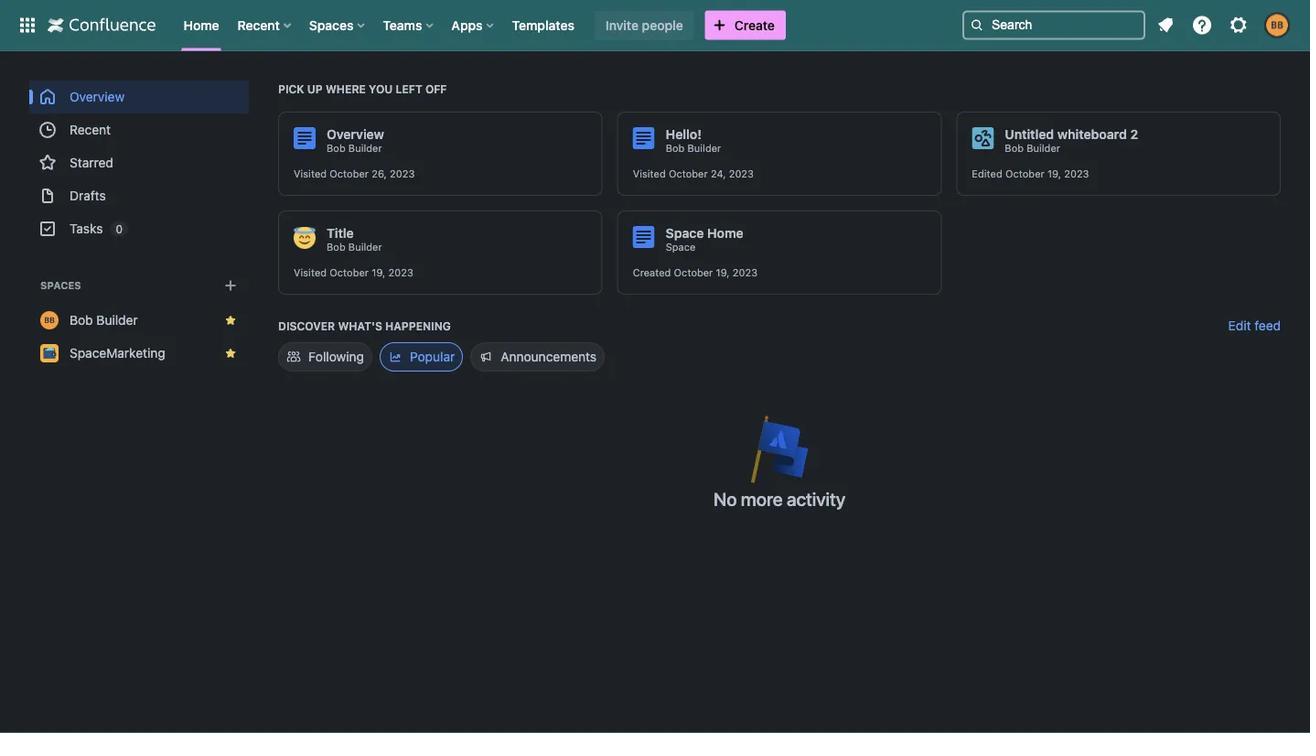 Task type: vqa. For each thing, say whether or not it's contained in the screenshot.
CHARTS
no



Task type: describe. For each thing, give the bounding box(es) containing it.
discover what's happening
[[278, 319, 451, 332]]

group containing overview
[[29, 81, 249, 245]]

announcements button
[[471, 342, 605, 372]]

untitled
[[1005, 127, 1055, 142]]

builder up visited october 26, 2023
[[349, 142, 382, 154]]

19, for space
[[716, 267, 730, 279]]

visited october 26, 2023
[[294, 168, 415, 180]]

2 space from the top
[[666, 241, 696, 253]]

visited for title
[[294, 267, 327, 279]]

bob builder link for visited october 19, 2023
[[327, 241, 382, 254]]

popular button
[[380, 342, 463, 372]]

bob builder link up spacemarketing
[[29, 304, 249, 337]]

bob builder link for visited october 26, 2023
[[327, 142, 382, 155]]

1 vertical spatial overview
[[327, 127, 384, 142]]

banner containing home
[[0, 0, 1311, 51]]

settings icon image
[[1229, 14, 1251, 36]]

what's
[[338, 319, 383, 332]]

october for hello!
[[669, 168, 708, 180]]

recent link
[[29, 114, 249, 146]]

pick up where you left off
[[278, 82, 447, 95]]

home link
[[178, 11, 225, 40]]

2023 right "26,"
[[390, 168, 415, 180]]

Search field
[[963, 11, 1146, 40]]

off
[[426, 82, 447, 95]]

bob down title
[[327, 241, 346, 253]]

bob builder link for visited october 24, 2023
[[666, 142, 722, 155]]

visited october 24, 2023
[[633, 168, 754, 180]]

0 horizontal spatial 19,
[[372, 267, 386, 279]]

home inside space home space
[[708, 226, 744, 241]]

overview inside group
[[70, 89, 125, 104]]

whiteboard
[[1058, 127, 1128, 142]]

created
[[633, 267, 671, 279]]

feed
[[1255, 318, 1282, 333]]

drafts link
[[29, 179, 249, 212]]

appswitcher icon image
[[16, 14, 38, 36]]

happening
[[385, 319, 451, 332]]

overview link
[[29, 81, 249, 114]]

teams
[[383, 17, 422, 32]]

created october 19, 2023
[[633, 267, 758, 279]]

bob up spacemarketing
[[70, 313, 93, 328]]

following button
[[278, 342, 373, 372]]

teams button
[[378, 11, 441, 40]]

october down title
[[330, 267, 369, 279]]

2 vertical spatial bob builder
[[70, 313, 138, 328]]

home inside global element
[[184, 17, 219, 32]]

0 horizontal spatial spaces
[[40, 280, 81, 292]]

apps
[[452, 17, 483, 32]]

create button
[[706, 11, 786, 40]]

spaces button
[[304, 11, 372, 40]]

templates
[[512, 17, 575, 32]]

october left "26,"
[[330, 168, 369, 180]]

no
[[714, 488, 737, 509]]

2023 for space home
[[733, 267, 758, 279]]

1 space from the top
[[666, 226, 704, 241]]

popular
[[410, 349, 455, 364]]

unstar this space image for spacemarketing
[[223, 346, 238, 361]]

starred
[[70, 155, 113, 170]]

bob inside untitled whiteboard 2 bob builder
[[1005, 142, 1024, 154]]



Task type: locate. For each thing, give the bounding box(es) containing it.
1 vertical spatial bob builder
[[327, 241, 382, 253]]

edit feed
[[1229, 318, 1282, 333]]

global element
[[11, 0, 959, 51]]

confluence image
[[48, 14, 156, 36], [48, 14, 156, 36]]

builder inside the hello! bob builder
[[688, 142, 722, 154]]

24,
[[711, 168, 726, 180]]

1 vertical spatial home
[[708, 226, 744, 241]]

invite people button
[[595, 11, 695, 40]]

october for space home
[[674, 267, 713, 279]]

title
[[327, 226, 354, 241]]

2023 up happening
[[389, 267, 414, 279]]

home right space link
[[708, 226, 744, 241]]

builder up spacemarketing
[[96, 313, 138, 328]]

invite people
[[606, 17, 684, 32]]

october down space link
[[674, 267, 713, 279]]

create a space image
[[220, 275, 242, 297]]

visited down title
[[294, 267, 327, 279]]

bob builder link up visited october 19, 2023
[[327, 241, 382, 254]]

:innocent: image
[[294, 227, 316, 249], [294, 227, 316, 249]]

0 vertical spatial bob builder
[[327, 142, 382, 154]]

search image
[[970, 18, 985, 32]]

space link
[[666, 241, 696, 254]]

bob builder link up visited october 24, 2023
[[666, 142, 722, 155]]

visited down hello!
[[633, 168, 666, 180]]

recent inside popup button
[[238, 17, 280, 32]]

0
[[116, 222, 123, 235]]

spaces down tasks at left
[[40, 280, 81, 292]]

help icon image
[[1192, 14, 1214, 36]]

1 vertical spatial spaces
[[40, 280, 81, 292]]

1 horizontal spatial 19,
[[716, 267, 730, 279]]

following
[[309, 349, 364, 364]]

pick
[[278, 82, 304, 95]]

unstar this space image
[[223, 313, 238, 328], [223, 346, 238, 361]]

overview up visited october 26, 2023
[[327, 127, 384, 142]]

bob down untitled
[[1005, 142, 1024, 154]]

bob builder up spacemarketing
[[70, 313, 138, 328]]

0 horizontal spatial home
[[184, 17, 219, 32]]

1 horizontal spatial home
[[708, 226, 744, 241]]

0 vertical spatial unstar this space image
[[223, 313, 238, 328]]

unstar this space image for bob builder
[[223, 313, 238, 328]]

bob down hello!
[[666, 142, 685, 154]]

bob builder up visited october 26, 2023
[[327, 142, 382, 154]]

visited
[[294, 168, 327, 180], [633, 168, 666, 180], [294, 267, 327, 279]]

bob builder link
[[327, 142, 382, 155], [666, 142, 722, 155], [1005, 142, 1061, 155], [327, 241, 382, 254], [29, 304, 249, 337]]

builder inside untitled whiteboard 2 bob builder
[[1027, 142, 1061, 154]]

19, for untitled
[[1048, 168, 1062, 180]]

bob
[[327, 142, 346, 154], [666, 142, 685, 154], [1005, 142, 1024, 154], [327, 241, 346, 253], [70, 313, 93, 328]]

bob builder for title
[[327, 241, 382, 253]]

up
[[307, 82, 323, 95]]

hello! bob builder
[[666, 127, 722, 154]]

invite
[[606, 17, 639, 32]]

hello!
[[666, 127, 702, 142]]

0 horizontal spatial recent
[[70, 122, 111, 137]]

home left 'recent' popup button
[[184, 17, 219, 32]]

bob builder link up visited october 26, 2023
[[327, 142, 382, 155]]

people
[[642, 17, 684, 32]]

19, down space home space
[[716, 267, 730, 279]]

spaces up 'where'
[[309, 17, 354, 32]]

bob builder for overview
[[327, 142, 382, 154]]

0 vertical spatial spaces
[[309, 17, 354, 32]]

recent
[[238, 17, 280, 32], [70, 122, 111, 137]]

discover
[[278, 319, 335, 332]]

bob builder down title
[[327, 241, 382, 253]]

bob up visited october 26, 2023
[[327, 142, 346, 154]]

more
[[741, 488, 783, 509]]

activity
[[787, 488, 846, 509]]

spaces
[[309, 17, 354, 32], [40, 280, 81, 292]]

left
[[396, 82, 423, 95]]

recent button
[[232, 11, 298, 40]]

edited october 19, 2023
[[973, 168, 1090, 180]]

visited up title
[[294, 168, 327, 180]]

visited for overview
[[294, 168, 327, 180]]

0 vertical spatial overview
[[70, 89, 125, 104]]

notification icon image
[[1155, 14, 1177, 36]]

recent up starred
[[70, 122, 111, 137]]

19,
[[1048, 168, 1062, 180], [372, 267, 386, 279], [716, 267, 730, 279]]

home
[[184, 17, 219, 32], [708, 226, 744, 241]]

unstar this space image inside spacemarketing 'link'
[[223, 346, 238, 361]]

tasks
[[70, 221, 103, 236]]

26,
[[372, 168, 387, 180]]

19, down untitled whiteboard 2 bob builder
[[1048, 168, 1062, 180]]

bob builder
[[327, 142, 382, 154], [327, 241, 382, 253], [70, 313, 138, 328]]

1 unstar this space image from the top
[[223, 313, 238, 328]]

1 vertical spatial unstar this space image
[[223, 346, 238, 361]]

october for untitled whiteboard 2
[[1006, 168, 1045, 180]]

2023 for untitled whiteboard 2
[[1065, 168, 1090, 180]]

0 vertical spatial home
[[184, 17, 219, 32]]

bob builder link for edited october 19, 2023
[[1005, 142, 1061, 155]]

edit feed button
[[1229, 317, 1282, 335]]

overview up recent link at top left
[[70, 89, 125, 104]]

you
[[369, 82, 393, 95]]

bob builder link up edited october 19, 2023
[[1005, 142, 1061, 155]]

visited october 19, 2023
[[294, 267, 414, 279]]

edited
[[973, 168, 1003, 180]]

where
[[326, 82, 366, 95]]

builder down hello!
[[688, 142, 722, 154]]

edit
[[1229, 318, 1252, 333]]

bob inside the hello! bob builder
[[666, 142, 685, 154]]

october right edited
[[1006, 168, 1045, 180]]

2 horizontal spatial 19,
[[1048, 168, 1062, 180]]

2
[[1131, 127, 1139, 142]]

announcements
[[501, 349, 597, 364]]

2023 for hello!
[[729, 168, 754, 180]]

recent inside group
[[70, 122, 111, 137]]

spacemarketing
[[70, 346, 165, 361]]

no more activity
[[714, 488, 846, 509]]

october
[[330, 168, 369, 180], [669, 168, 708, 180], [1006, 168, 1045, 180], [330, 267, 369, 279], [674, 267, 713, 279]]

19, up discover what's happening
[[372, 267, 386, 279]]

banner
[[0, 0, 1311, 51]]

0 vertical spatial recent
[[238, 17, 280, 32]]

space home space
[[666, 226, 744, 253]]

spacemarketing link
[[29, 337, 249, 370]]

apps button
[[446, 11, 501, 40]]

2 unstar this space image from the top
[[223, 346, 238, 361]]

spaces inside popup button
[[309, 17, 354, 32]]

starred link
[[29, 146, 249, 179]]

drafts
[[70, 188, 106, 203]]

space
[[666, 226, 704, 241], [666, 241, 696, 253]]

overview
[[70, 89, 125, 104], [327, 127, 384, 142]]

october left 24,
[[669, 168, 708, 180]]

2023 down space home space
[[733, 267, 758, 279]]

builder up visited october 19, 2023
[[349, 241, 382, 253]]

2023 right 24,
[[729, 168, 754, 180]]

2023 down untitled whiteboard 2 bob builder
[[1065, 168, 1090, 180]]

builder down untitled
[[1027, 142, 1061, 154]]

1 horizontal spatial spaces
[[309, 17, 354, 32]]

0 horizontal spatial overview
[[70, 89, 125, 104]]

group
[[29, 81, 249, 245]]

1 horizontal spatial recent
[[238, 17, 280, 32]]

recent right home link
[[238, 17, 280, 32]]

untitled whiteboard 2 bob builder
[[1005, 127, 1139, 154]]

1 horizontal spatial overview
[[327, 127, 384, 142]]

1 vertical spatial recent
[[70, 122, 111, 137]]

builder
[[349, 142, 382, 154], [688, 142, 722, 154], [1027, 142, 1061, 154], [349, 241, 382, 253], [96, 313, 138, 328]]

templates link
[[507, 11, 580, 40]]

2023
[[390, 168, 415, 180], [729, 168, 754, 180], [1065, 168, 1090, 180], [389, 267, 414, 279], [733, 267, 758, 279]]

create
[[735, 17, 775, 32]]



